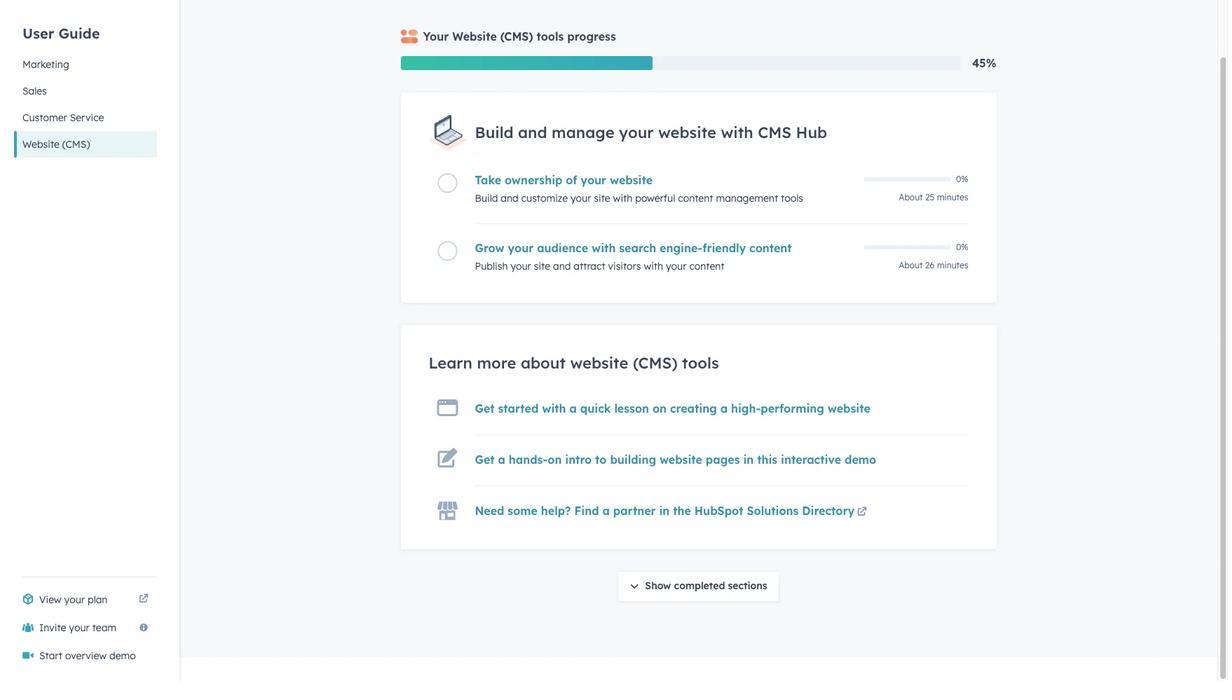 Task type: locate. For each thing, give the bounding box(es) containing it.
and down audience
[[553, 260, 571, 273]]

help?
[[541, 504, 571, 518]]

demo right the "interactive"
[[845, 453, 877, 467]]

0 vertical spatial site
[[594, 192, 611, 205]]

a
[[570, 402, 577, 416], [721, 402, 728, 416], [498, 453, 506, 467], [603, 504, 610, 518]]

user guide
[[22, 24, 100, 42]]

with left powerful
[[613, 192, 633, 205]]

get a hands-on intro to building website pages in this interactive demo
[[475, 453, 877, 467]]

0 vertical spatial demo
[[845, 453, 877, 467]]

(cms)
[[501, 29, 533, 43], [62, 138, 90, 151], [633, 353, 678, 373]]

hands-
[[509, 453, 548, 467]]

website right your
[[453, 29, 497, 43]]

1 vertical spatial and
[[501, 192, 519, 205]]

26
[[926, 260, 935, 271]]

about
[[521, 353, 566, 373]]

2 get from the top
[[475, 453, 495, 467]]

2 horizontal spatial tools
[[781, 192, 804, 205]]

get for get started with a quick lesson on creating a high-performing website
[[475, 402, 495, 416]]

2 minutes from the top
[[937, 260, 969, 271]]

(cms) down customer service button on the left of page
[[62, 138, 90, 151]]

1 horizontal spatial tools
[[682, 353, 719, 373]]

tools
[[537, 29, 564, 43], [781, 192, 804, 205], [682, 353, 719, 373]]

about left 26
[[899, 260, 923, 271]]

on
[[653, 402, 667, 416], [548, 453, 562, 467]]

tools inside take ownership of your website build and customize your site with powerful content management tools
[[781, 192, 804, 205]]

(cms) up get started with a quick lesson on creating a high-performing website
[[633, 353, 678, 373]]

get left started at the left bottom of the page
[[475, 402, 495, 416]]

get a hands-on intro to building website pages in this interactive demo link
[[475, 453, 877, 467]]

0 vertical spatial minutes
[[937, 192, 969, 203]]

build
[[475, 123, 514, 143], [475, 192, 498, 205]]

0 horizontal spatial site
[[534, 260, 551, 273]]

1 horizontal spatial website
[[453, 29, 497, 43]]

tools right the management
[[781, 192, 804, 205]]

get left hands-
[[475, 453, 495, 467]]

0 horizontal spatial tools
[[537, 29, 564, 43]]

in left the the
[[660, 504, 670, 518]]

0 horizontal spatial demo
[[109, 650, 136, 663]]

build and manage your website with cms hub
[[475, 123, 828, 143]]

1 horizontal spatial demo
[[845, 453, 877, 467]]

show completed sections
[[645, 580, 768, 592]]

1 vertical spatial tools
[[781, 192, 804, 205]]

your left the team
[[69, 622, 90, 635]]

content right friendly
[[750, 241, 792, 255]]

get started with a quick lesson on creating a high-performing website
[[475, 402, 871, 416]]

get for get a hands-on intro to building website pages in this interactive demo
[[475, 453, 495, 467]]

2 0% from the top
[[957, 242, 969, 252]]

1 vertical spatial site
[[534, 260, 551, 273]]

1 vertical spatial minutes
[[937, 260, 969, 271]]

1 0% from the top
[[957, 174, 969, 184]]

website inside website (cms) button
[[22, 138, 60, 151]]

(cms) up 'your website (cms) tools progress' progress bar
[[501, 29, 533, 43]]

grow
[[475, 241, 505, 255]]

site inside take ownership of your website build and customize your site with powerful content management tools
[[594, 192, 611, 205]]

1 about from the top
[[899, 192, 923, 203]]

build up take
[[475, 123, 514, 143]]

minutes
[[937, 192, 969, 203], [937, 260, 969, 271]]

with
[[721, 123, 754, 143], [613, 192, 633, 205], [592, 241, 616, 255], [644, 260, 664, 273], [542, 402, 566, 416]]

2 build from the top
[[475, 192, 498, 205]]

your website (cms) tools progress
[[423, 29, 616, 43]]

0 vertical spatial build
[[475, 123, 514, 143]]

1 vertical spatial get
[[475, 453, 495, 467]]

1 vertical spatial (cms)
[[62, 138, 90, 151]]

take
[[475, 173, 502, 187]]

user guide views element
[[14, 0, 157, 158]]

0 horizontal spatial website
[[22, 138, 60, 151]]

0%
[[957, 174, 969, 184], [957, 242, 969, 252]]

website up quick
[[571, 353, 629, 373]]

customer
[[22, 112, 67, 124]]

in left this
[[744, 453, 754, 467]]

user
[[22, 24, 54, 42]]

hub
[[796, 123, 828, 143]]

your
[[423, 29, 449, 43]]

performing
[[761, 402, 825, 416]]

need some help? find a partner in the hubspot solutions directory link
[[475, 504, 870, 522]]

high-
[[732, 402, 761, 416]]

1 vertical spatial build
[[475, 192, 498, 205]]

about left 25
[[899, 192, 923, 203]]

in
[[744, 453, 754, 467], [660, 504, 670, 518]]

1 vertical spatial about
[[899, 260, 923, 271]]

take ownership of your website button
[[475, 173, 855, 187]]

0 vertical spatial website
[[453, 29, 497, 43]]

website down customer
[[22, 138, 60, 151]]

sales button
[[14, 78, 157, 105]]

0 horizontal spatial (cms)
[[62, 138, 90, 151]]

1 vertical spatial website
[[22, 138, 60, 151]]

0 vertical spatial get
[[475, 402, 495, 416]]

marketing
[[22, 58, 69, 71]]

your right manage
[[619, 123, 654, 143]]

content
[[678, 192, 714, 205], [750, 241, 792, 255], [690, 260, 725, 273]]

sales
[[22, 85, 47, 97]]

site down audience
[[534, 260, 551, 273]]

build down take
[[475, 192, 498, 205]]

friendly
[[703, 241, 746, 255]]

1 get from the top
[[475, 402, 495, 416]]

2 vertical spatial and
[[553, 260, 571, 273]]

your right grow
[[508, 241, 534, 255]]

0 vertical spatial in
[[744, 453, 754, 467]]

get
[[475, 402, 495, 416], [475, 453, 495, 467]]

content down take ownership of your website button
[[678, 192, 714, 205]]

minutes for take ownership of your website
[[937, 192, 969, 203]]

0 vertical spatial 0%
[[957, 174, 969, 184]]

website up powerful
[[610, 173, 653, 187]]

site left powerful
[[594, 192, 611, 205]]

0 vertical spatial content
[[678, 192, 714, 205]]

cms
[[758, 123, 792, 143]]

website
[[453, 29, 497, 43], [22, 138, 60, 151]]

on left 'intro'
[[548, 453, 562, 467]]

and up ownership
[[518, 123, 547, 143]]

about
[[899, 192, 923, 203], [899, 260, 923, 271]]

and inside take ownership of your website build and customize your site with powerful content management tools
[[501, 192, 519, 205]]

your down engine- at the top right of page
[[666, 260, 687, 273]]

building
[[610, 453, 656, 467]]

1 horizontal spatial site
[[594, 192, 611, 205]]

content down friendly
[[690, 260, 725, 273]]

2 vertical spatial content
[[690, 260, 725, 273]]

your
[[619, 123, 654, 143], [581, 173, 607, 187], [571, 192, 592, 205], [508, 241, 534, 255], [511, 260, 532, 273], [666, 260, 687, 273], [64, 594, 85, 607], [69, 622, 90, 635]]

0 horizontal spatial in
[[660, 504, 670, 518]]

a right the find
[[603, 504, 610, 518]]

demo down the team
[[109, 650, 136, 663]]

2 about from the top
[[899, 260, 923, 271]]

1 horizontal spatial on
[[653, 402, 667, 416]]

0 vertical spatial tools
[[537, 29, 564, 43]]

2 vertical spatial tools
[[682, 353, 719, 373]]

plan
[[88, 594, 108, 607]]

link opens in a new window image
[[139, 592, 149, 609], [139, 595, 149, 605]]

1 vertical spatial demo
[[109, 650, 136, 663]]

0% for grow your audience with search engine-friendly content
[[957, 242, 969, 252]]

and down take
[[501, 192, 519, 205]]

completed
[[674, 580, 725, 592]]

1 horizontal spatial in
[[744, 453, 754, 467]]

tools up creating
[[682, 353, 719, 373]]

1 vertical spatial content
[[750, 241, 792, 255]]

minutes right 25
[[937, 192, 969, 203]]

2 vertical spatial (cms)
[[633, 353, 678, 373]]

grow your audience with search engine-friendly content publish your site and attract visitors with your content
[[475, 241, 792, 273]]

0 vertical spatial on
[[653, 402, 667, 416]]

demo
[[845, 453, 877, 467], [109, 650, 136, 663]]

need
[[475, 504, 505, 518]]

0 horizontal spatial on
[[548, 453, 562, 467]]

45%
[[973, 56, 997, 70]]

and
[[518, 123, 547, 143], [501, 192, 519, 205], [553, 260, 571, 273]]

manage
[[552, 123, 615, 143]]

site
[[594, 192, 611, 205], [534, 260, 551, 273]]

1 minutes from the top
[[937, 192, 969, 203]]

search
[[619, 241, 657, 255]]

1 vertical spatial 0%
[[957, 242, 969, 252]]

0% up the "about 26 minutes"
[[957, 242, 969, 252]]

your left plan
[[64, 594, 85, 607]]

interactive
[[781, 453, 842, 467]]

0 vertical spatial (cms)
[[501, 29, 533, 43]]

on right lesson
[[653, 402, 667, 416]]

intro
[[565, 453, 592, 467]]

tools up 'your website (cms) tools progress' progress bar
[[537, 29, 564, 43]]

25
[[926, 192, 935, 203]]

link opens in a new window image
[[858, 505, 867, 522], [858, 508, 867, 518]]

ownership
[[505, 173, 563, 187]]

minutes right 26
[[937, 260, 969, 271]]

0% up about 25 minutes
[[957, 174, 969, 184]]

0 vertical spatial about
[[899, 192, 923, 203]]

with down grow your audience with search engine-friendly content button
[[644, 260, 664, 273]]

1 vertical spatial on
[[548, 453, 562, 467]]



Task type: describe. For each thing, give the bounding box(es) containing it.
1 horizontal spatial (cms)
[[501, 29, 533, 43]]

1 build from the top
[[475, 123, 514, 143]]

some
[[508, 504, 538, 518]]

view
[[39, 594, 61, 607]]

this
[[758, 453, 778, 467]]

website (cms)
[[22, 138, 90, 151]]

1 vertical spatial in
[[660, 504, 670, 518]]

need some help? find a partner in the hubspot solutions directory
[[475, 504, 855, 518]]

your website (cms) tools progress progress bar
[[401, 56, 653, 70]]

the
[[673, 504, 691, 518]]

with right started at the left bottom of the page
[[542, 402, 566, 416]]

invite your team button
[[14, 614, 157, 642]]

with up attract
[[592, 241, 616, 255]]

(cms) inside button
[[62, 138, 90, 151]]

2 link opens in a new window image from the top
[[858, 508, 867, 518]]

website up take ownership of your website button
[[659, 123, 717, 143]]

service
[[70, 112, 104, 124]]

powerful
[[636, 192, 676, 205]]

website (cms) button
[[14, 131, 157, 158]]

directory
[[803, 504, 855, 518]]

take ownership of your website build and customize your site with powerful content management tools
[[475, 173, 804, 205]]

to
[[596, 453, 607, 467]]

more
[[477, 353, 517, 373]]

build inside take ownership of your website build and customize your site with powerful content management tools
[[475, 192, 498, 205]]

management
[[716, 192, 779, 205]]

with left cms
[[721, 123, 754, 143]]

get started with a quick lesson on creating a high-performing website link
[[475, 402, 871, 416]]

customer service button
[[14, 105, 157, 131]]

start overview demo link
[[14, 642, 157, 670]]

learn
[[429, 353, 473, 373]]

about 26 minutes
[[899, 260, 969, 271]]

1 link opens in a new window image from the top
[[139, 592, 149, 609]]

progress
[[568, 29, 616, 43]]

0% for take ownership of your website
[[957, 174, 969, 184]]

view your plan
[[39, 594, 108, 607]]

invite your team
[[39, 622, 117, 635]]

overview
[[65, 650, 107, 663]]

customize
[[522, 192, 568, 205]]

content inside take ownership of your website build and customize your site with powerful content management tools
[[678, 192, 714, 205]]

website left pages
[[660, 453, 703, 467]]

minutes for grow your audience with search engine-friendly content
[[937, 260, 969, 271]]

start
[[39, 650, 62, 663]]

a left quick
[[570, 402, 577, 416]]

started
[[498, 402, 539, 416]]

and inside grow your audience with search engine-friendly content publish your site and attract visitors with your content
[[553, 260, 571, 273]]

about 25 minutes
[[899, 192, 969, 203]]

show completed sections button
[[619, 572, 779, 602]]

with inside take ownership of your website build and customize your site with powerful content management tools
[[613, 192, 633, 205]]

about for take ownership of your website
[[899, 192, 923, 203]]

team
[[92, 622, 117, 635]]

publish
[[475, 260, 508, 273]]

partner
[[614, 504, 656, 518]]

creating
[[670, 402, 717, 416]]

site inside grow your audience with search engine-friendly content publish your site and attract visitors with your content
[[534, 260, 551, 273]]

your inside view your plan link
[[64, 594, 85, 607]]

2 horizontal spatial (cms)
[[633, 353, 678, 373]]

solutions
[[747, 504, 799, 518]]

guide
[[59, 24, 100, 42]]

invite
[[39, 622, 66, 635]]

of
[[566, 173, 578, 187]]

quick
[[581, 402, 611, 416]]

grow your audience with search engine-friendly content button
[[475, 241, 855, 255]]

hubspot
[[695, 504, 744, 518]]

attract
[[574, 260, 606, 273]]

lesson
[[615, 402, 649, 416]]

sections
[[728, 580, 768, 592]]

start overview demo
[[39, 650, 136, 663]]

0 vertical spatial and
[[518, 123, 547, 143]]

customer service
[[22, 112, 104, 124]]

a left the high-
[[721, 402, 728, 416]]

engine-
[[660, 241, 703, 255]]

find
[[575, 504, 599, 518]]

about for grow your audience with search engine-friendly content
[[899, 260, 923, 271]]

your right of
[[581, 173, 607, 187]]

view your plan link
[[14, 586, 157, 614]]

a left hands-
[[498, 453, 506, 467]]

learn more about website (cms) tools
[[429, 353, 719, 373]]

show
[[645, 580, 672, 592]]

visitors
[[608, 260, 641, 273]]

pages
[[706, 453, 740, 467]]

your inside invite your team button
[[69, 622, 90, 635]]

website right performing
[[828, 402, 871, 416]]

website inside take ownership of your website build and customize your site with powerful content management tools
[[610, 173, 653, 187]]

audience
[[537, 241, 589, 255]]

your down of
[[571, 192, 592, 205]]

your right publish at the left top of the page
[[511, 260, 532, 273]]

2 link opens in a new window image from the top
[[139, 595, 149, 605]]

1 link opens in a new window image from the top
[[858, 505, 867, 522]]

marketing button
[[14, 51, 157, 78]]



Task type: vqa. For each thing, say whether or not it's contained in the screenshot.
Grow
yes



